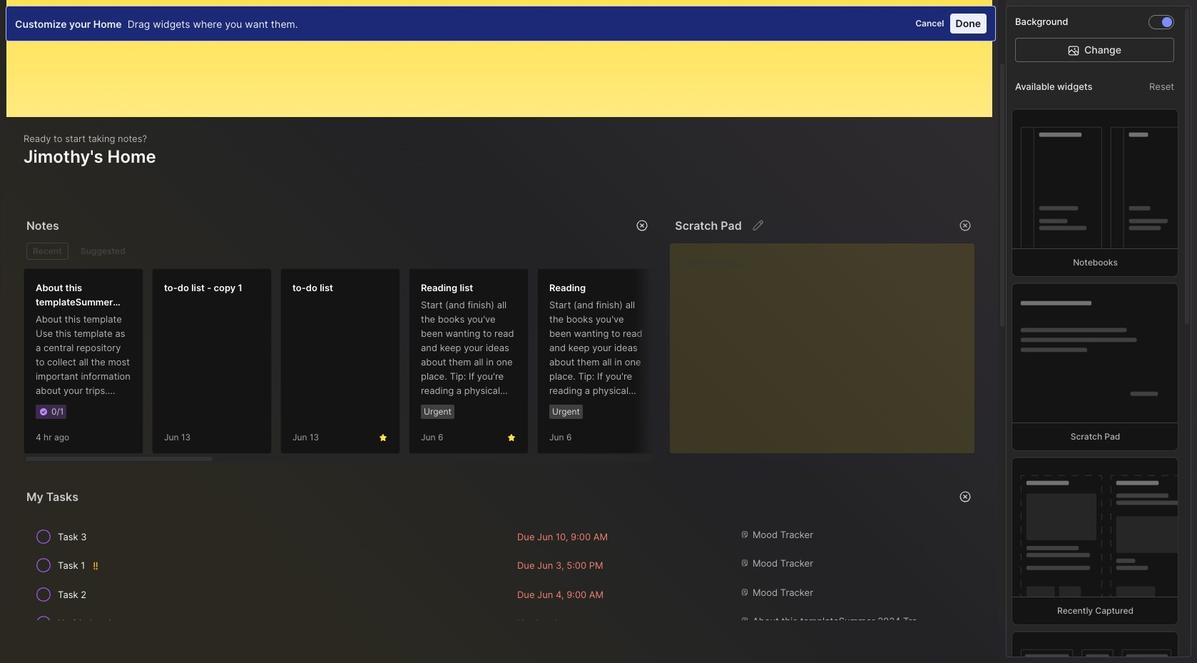 Task type: locate. For each thing, give the bounding box(es) containing it.
background image
[[1163, 17, 1173, 27]]



Task type: vqa. For each thing, say whether or not it's contained in the screenshot.
just
no



Task type: describe. For each thing, give the bounding box(es) containing it.
edit widget title image
[[751, 218, 766, 233]]



